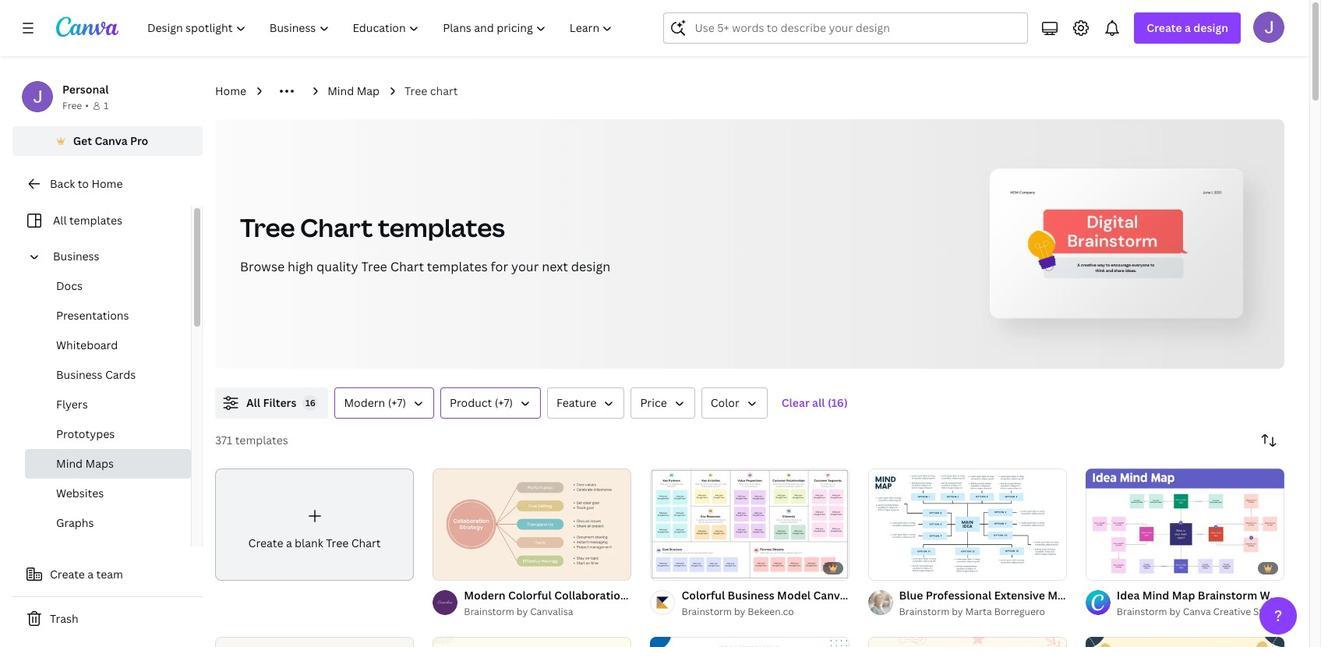 Task type: vqa. For each thing, say whether or not it's contained in the screenshot.
Strategy
yes



Task type: locate. For each thing, give the bounding box(es) containing it.
4 by from the left
[[1170, 605, 1181, 618]]

0 horizontal spatial modern
[[344, 395, 385, 410]]

by down 'professional'
[[952, 605, 964, 618]]

get
[[73, 133, 92, 148]]

1 by from the left
[[517, 605, 528, 618]]

2 (+7) from the left
[[495, 395, 513, 410]]

price button
[[631, 388, 695, 419]]

by
[[517, 605, 528, 618], [735, 605, 746, 618], [952, 605, 964, 618], [1170, 605, 1181, 618]]

0 horizontal spatial home
[[92, 176, 123, 191]]

a
[[1185, 20, 1192, 35], [286, 536, 292, 550], [88, 567, 94, 582]]

color
[[711, 395, 740, 410]]

0 horizontal spatial create
[[50, 567, 85, 582]]

0 horizontal spatial colorful
[[508, 588, 552, 603]]

modern colorful collaboration strategy diagram brainstorm brainstorm by canvalisa
[[464, 588, 784, 618]]

templates
[[378, 211, 505, 244], [69, 213, 122, 228], [427, 258, 488, 275], [235, 433, 288, 448]]

0 vertical spatial map
[[357, 83, 380, 98]]

1 vertical spatial chart
[[390, 258, 424, 275]]

1 horizontal spatial design
[[1194, 20, 1229, 35]]

filters
[[263, 395, 297, 410]]

brainstorm inside blue professional extensive mind map graph brainstorm by marta borreguero
[[900, 605, 950, 618]]

1 vertical spatial mind
[[56, 456, 83, 471]]

(+7) inside product (+7) button
[[495, 395, 513, 410]]

(+7)
[[388, 395, 406, 410], [495, 395, 513, 410]]

(+7) right "product" at the left of page
[[495, 395, 513, 410]]

map left tree chart
[[357, 83, 380, 98]]

team
[[96, 567, 123, 582]]

chart for blank
[[352, 536, 381, 550]]

all down back
[[53, 213, 67, 228]]

by up light yellow & dark blue modern branding initial steps mind map image
[[1170, 605, 1181, 618]]

1 horizontal spatial (+7)
[[495, 395, 513, 410]]

create inside dropdown button
[[1147, 20, 1183, 35]]

extensive
[[995, 588, 1046, 603]]

(+7) for modern (+7)
[[388, 395, 406, 410]]

design inside dropdown button
[[1194, 20, 1229, 35]]

all
[[53, 213, 67, 228], [246, 395, 261, 410]]

browse
[[240, 258, 285, 275]]

all for all templates
[[53, 213, 67, 228]]

all
[[813, 395, 825, 410]]

0 vertical spatial design
[[1194, 20, 1229, 35]]

blue colorful mind map brainstorm image
[[215, 637, 414, 647]]

create a blank tree chart element
[[215, 469, 414, 581]]

chart up quality at the left top
[[300, 211, 373, 244]]

mind left maps
[[56, 456, 83, 471]]

canva left pro
[[95, 133, 128, 148]]

canva up light yellow & dark blue modern branding initial steps mind map image
[[1184, 605, 1212, 618]]

1 horizontal spatial a
[[286, 536, 292, 550]]

(+7) for product (+7)
[[495, 395, 513, 410]]

2 horizontal spatial a
[[1185, 20, 1192, 35]]

templates down back to home
[[69, 213, 122, 228]]

by inside colorful business model canvas strategic planning brainstorm brainstorm by bekeen.co
[[735, 605, 746, 618]]

design left jacob simon "icon"
[[1194, 20, 1229, 35]]

create a blank tree chart link
[[215, 469, 414, 581]]

2 vertical spatial create
[[50, 567, 85, 582]]

business up "flyers" on the left bottom of the page
[[56, 367, 103, 382]]

by left the canvalisa
[[517, 605, 528, 618]]

colorful inside colorful business model canvas strategic planning brainstorm brainstorm by bekeen.co
[[682, 588, 725, 603]]

create a blank tree chart
[[248, 536, 381, 550]]

mind right extensive
[[1048, 588, 1075, 603]]

mind
[[328, 83, 354, 98], [56, 456, 83, 471], [1048, 588, 1075, 603]]

canva inside button
[[95, 133, 128, 148]]

a inside create a blank tree chart element
[[286, 536, 292, 550]]

your
[[512, 258, 539, 275]]

0 horizontal spatial a
[[88, 567, 94, 582]]

personal
[[62, 82, 109, 97]]

1 horizontal spatial colorful
[[682, 588, 725, 603]]

2 colorful from the left
[[682, 588, 725, 603]]

price
[[641, 395, 667, 410]]

create for create a design
[[1147, 20, 1183, 35]]

all left the filters
[[246, 395, 261, 410]]

mind inside blue professional extensive mind map graph brainstorm by marta borreguero
[[1048, 588, 1075, 603]]

brainstorm down graph
[[1117, 605, 1168, 618]]

2 vertical spatial chart
[[352, 536, 381, 550]]

(+7) inside the modern (+7) 'button'
[[388, 395, 406, 410]]

by left bekeen.co
[[735, 605, 746, 618]]

0 horizontal spatial canva
[[95, 133, 128, 148]]

create for create a team
[[50, 567, 85, 582]]

16
[[306, 397, 316, 409]]

colorful
[[508, 588, 552, 603], [682, 588, 725, 603]]

marta
[[966, 605, 992, 618]]

chart right blank
[[352, 536, 381, 550]]

business cards link
[[25, 360, 191, 390]]

1 vertical spatial all
[[246, 395, 261, 410]]

business up docs
[[53, 249, 99, 264]]

modern colorful collaboration strategy diagram brainstorm link
[[464, 587, 784, 604]]

2 horizontal spatial mind
[[1048, 588, 1075, 603]]

modern inside 'button'
[[344, 395, 385, 410]]

1 horizontal spatial create
[[248, 536, 283, 550]]

websites
[[56, 486, 104, 501]]

modern
[[344, 395, 385, 410], [464, 588, 506, 603]]

by inside brainstorm by canva creative studio link
[[1170, 605, 1181, 618]]

1 horizontal spatial mind
[[328, 83, 354, 98]]

design right next
[[571, 258, 611, 275]]

business
[[53, 249, 99, 264], [56, 367, 103, 382], [728, 588, 775, 603]]

1 horizontal spatial all
[[246, 395, 261, 410]]

2 by from the left
[[735, 605, 746, 618]]

a inside the create a design dropdown button
[[1185, 20, 1192, 35]]

brainstorm up brainstorm by bekeen.co link
[[725, 588, 784, 603]]

0 vertical spatial canva
[[95, 133, 128, 148]]

flyers
[[56, 397, 88, 412]]

1 (+7) from the left
[[388, 395, 406, 410]]

chart down tree chart templates
[[390, 258, 424, 275]]

None search field
[[664, 12, 1029, 44]]

Search search field
[[695, 13, 1019, 43]]

modern (+7) button
[[335, 388, 434, 419]]

blank
[[295, 536, 323, 550]]

brainstorm down planning
[[900, 605, 950, 618]]

371
[[215, 433, 233, 448]]

map left graph
[[1078, 588, 1101, 603]]

2 horizontal spatial create
[[1147, 20, 1183, 35]]

3 by from the left
[[952, 605, 964, 618]]

0 vertical spatial business
[[53, 249, 99, 264]]

0 vertical spatial all
[[53, 213, 67, 228]]

back to home link
[[12, 168, 203, 200]]

tree
[[405, 83, 428, 98], [240, 211, 295, 244], [361, 258, 387, 275], [326, 536, 349, 550]]

light yellow & dark blue modern branding initial steps mind map image
[[1086, 637, 1285, 647]]

(+7) left "product" at the left of page
[[388, 395, 406, 410]]

modern colorful collaboration strategy diagram brainstorm image
[[433, 468, 632, 580]]

0 vertical spatial create
[[1147, 20, 1183, 35]]

0 horizontal spatial (+7)
[[388, 395, 406, 410]]

business up brainstorm by bekeen.co link
[[728, 588, 775, 603]]

home link
[[215, 83, 247, 100]]

0 horizontal spatial mind
[[56, 456, 83, 471]]

tree chart templates image
[[952, 119, 1285, 369], [998, 177, 1236, 311]]

business for business cards
[[56, 367, 103, 382]]

jacob simon image
[[1254, 12, 1285, 43]]

1 vertical spatial a
[[286, 536, 292, 550]]

colorful up 'brainstorm by canvalisa' "link"
[[508, 588, 552, 603]]

design
[[1194, 20, 1229, 35], [571, 258, 611, 275]]

map
[[357, 83, 380, 98], [1078, 588, 1101, 603]]

business inside business cards link
[[56, 367, 103, 382]]

canvalisa
[[530, 605, 573, 618]]

create inside button
[[50, 567, 85, 582]]

1 horizontal spatial map
[[1078, 588, 1101, 603]]

1 vertical spatial canva
[[1184, 605, 1212, 618]]

chart
[[300, 211, 373, 244], [390, 258, 424, 275], [352, 536, 381, 550]]

model
[[778, 588, 811, 603]]

2 vertical spatial mind
[[1048, 588, 1075, 603]]

a inside the create a team button
[[88, 567, 94, 582]]

modern right 16 filter options selected element
[[344, 395, 385, 410]]

modern up 'brainstorm by canvalisa' "link"
[[464, 588, 506, 603]]

1 vertical spatial home
[[92, 176, 123, 191]]

1 vertical spatial modern
[[464, 588, 506, 603]]

0 horizontal spatial map
[[357, 83, 380, 98]]

get canva pro button
[[12, 126, 203, 156]]

whiteboard link
[[25, 331, 191, 360]]

2 vertical spatial business
[[728, 588, 775, 603]]

0 vertical spatial modern
[[344, 395, 385, 410]]

2 vertical spatial a
[[88, 567, 94, 582]]

0 horizontal spatial design
[[571, 258, 611, 275]]

1 colorful from the left
[[508, 588, 552, 603]]

strategy
[[630, 588, 675, 603]]

mind down top level navigation element
[[328, 83, 354, 98]]

modern inside modern colorful collaboration strategy diagram brainstorm brainstorm by canvalisa
[[464, 588, 506, 603]]

brainstorm
[[725, 588, 784, 603], [954, 588, 1014, 603], [464, 605, 515, 618], [682, 605, 732, 618], [900, 605, 950, 618], [1117, 605, 1168, 618]]

0 vertical spatial a
[[1185, 20, 1192, 35]]

feature
[[557, 395, 597, 410]]

create
[[1147, 20, 1183, 35], [248, 536, 283, 550], [50, 567, 85, 582]]

colorful right strategy
[[682, 588, 725, 603]]

blue simple professional business brainstorm image
[[651, 637, 850, 647]]

0 vertical spatial mind
[[328, 83, 354, 98]]

product (+7) button
[[441, 388, 541, 419]]

0 horizontal spatial all
[[53, 213, 67, 228]]

1 vertical spatial map
[[1078, 588, 1101, 603]]

1
[[104, 99, 109, 112]]

business for business
[[53, 249, 99, 264]]

canva
[[95, 133, 128, 148], [1184, 605, 1212, 618]]

0 vertical spatial home
[[215, 83, 247, 98]]

free •
[[62, 99, 89, 112]]

chart
[[430, 83, 458, 98]]

free
[[62, 99, 82, 112]]

brainstorm by canva creative studio link
[[1117, 604, 1285, 620]]

blue professional extensive mind map graph link
[[900, 587, 1136, 604]]

1 vertical spatial business
[[56, 367, 103, 382]]

1 horizontal spatial modern
[[464, 588, 506, 603]]

colorful business model canvas strategic planning brainstorm brainstorm by bekeen.co
[[682, 588, 1014, 618]]

1 vertical spatial create
[[248, 536, 283, 550]]



Task type: describe. For each thing, give the bounding box(es) containing it.
tree chart templates
[[240, 211, 505, 244]]

flyers link
[[25, 390, 191, 420]]

create a team button
[[12, 559, 203, 590]]

diagram
[[678, 588, 722, 603]]

create a team
[[50, 567, 123, 582]]

create for create a blank tree chart
[[248, 536, 283, 550]]

clear all (16) button
[[774, 388, 856, 419]]

1 horizontal spatial canva
[[1184, 605, 1212, 618]]

next
[[542, 258, 568, 275]]

collaboration
[[555, 588, 628, 603]]

feature button
[[547, 388, 625, 419]]

top level navigation element
[[137, 12, 627, 44]]

brainstorm by canva creative studio
[[1117, 605, 1284, 618]]

back to home
[[50, 176, 123, 191]]

brainstorm by bekeen.co link
[[682, 604, 850, 620]]

business link
[[47, 242, 182, 271]]

idea mind map brainstorm whiteboard in purple pink modern professional style image
[[1086, 468, 1285, 580]]

chart for quality
[[390, 258, 424, 275]]

create a design button
[[1135, 12, 1241, 44]]

trash link
[[12, 604, 203, 635]]

•
[[85, 99, 89, 112]]

templates left for
[[427, 258, 488, 275]]

map inside blue professional extensive mind map graph brainstorm by marta borreguero
[[1078, 588, 1101, 603]]

a for team
[[88, 567, 94, 582]]

modern (+7)
[[344, 395, 406, 410]]

a for design
[[1185, 20, 1192, 35]]

modern for modern (+7)
[[344, 395, 385, 410]]

blue
[[900, 588, 924, 603]]

Sort by button
[[1254, 425, 1285, 456]]

home inside 'link'
[[92, 176, 123, 191]]

business cards
[[56, 367, 136, 382]]

bekeen.co
[[748, 605, 794, 618]]

blue professional extensive mind map graph brainstorm by marta borreguero
[[900, 588, 1136, 618]]

professional
[[926, 588, 992, 603]]

mind map link
[[328, 83, 380, 100]]

all for all filters
[[246, 395, 261, 410]]

brainstorm down diagram
[[682, 605, 732, 618]]

tree up browse
[[240, 211, 295, 244]]

templates right 371
[[235, 433, 288, 448]]

mind map
[[328, 83, 380, 98]]

templates up browse high quality tree chart templates for your next design
[[378, 211, 505, 244]]

create a design
[[1147, 20, 1229, 35]]

business inside colorful business model canvas strategic planning brainstorm brainstorm by bekeen.co
[[728, 588, 775, 603]]

borreguero
[[995, 605, 1046, 618]]

colorful business model canvas strategic planning brainstorm link
[[682, 587, 1014, 604]]

a for blank
[[286, 536, 292, 550]]

trash
[[50, 611, 78, 626]]

canvas
[[814, 588, 852, 603]]

tree right blank
[[326, 536, 349, 550]]

tree right quality at the left top
[[361, 258, 387, 275]]

docs
[[56, 278, 83, 293]]

colorful inside modern colorful collaboration strategy diagram brainstorm brainstorm by canvalisa
[[508, 588, 552, 603]]

graphs link
[[25, 508, 191, 538]]

cards
[[105, 367, 136, 382]]

all filters
[[246, 395, 297, 410]]

brainstorm inside brainstorm by canva creative studio link
[[1117, 605, 1168, 618]]

by inside modern colorful collaboration strategy diagram brainstorm brainstorm by canvalisa
[[517, 605, 528, 618]]

creative
[[1214, 605, 1252, 618]]

presentations
[[56, 308, 129, 323]]

by inside blue professional extensive mind map graph brainstorm by marta borreguero
[[952, 605, 964, 618]]

371 templates
[[215, 433, 288, 448]]

docs link
[[25, 271, 191, 301]]

maps
[[85, 456, 114, 471]]

mind for mind map
[[328, 83, 354, 98]]

1 vertical spatial design
[[571, 258, 611, 275]]

product (+7)
[[450, 395, 513, 410]]

clear
[[782, 395, 810, 410]]

quality
[[317, 258, 358, 275]]

mind for mind maps
[[56, 456, 83, 471]]

prototypes
[[56, 427, 115, 441]]

0 vertical spatial chart
[[300, 211, 373, 244]]

brainstorm by marta borreguero link
[[900, 604, 1067, 620]]

get canva pro
[[73, 133, 148, 148]]

browse high quality tree chart templates for your next design
[[240, 258, 611, 275]]

brainstorm up the brainstorm by marta borreguero link
[[954, 588, 1014, 603]]

tree left chart
[[405, 83, 428, 98]]

pro
[[130, 133, 148, 148]]

brainstorm up modern yellow pastel business strategy diagram brainstorm image at left bottom
[[464, 605, 515, 618]]

all templates
[[53, 213, 122, 228]]

studio
[[1254, 605, 1284, 618]]

1 horizontal spatial home
[[215, 83, 247, 98]]

color button
[[702, 388, 768, 419]]

whiteboard
[[56, 338, 118, 352]]

graphs
[[56, 515, 94, 530]]

mind maps
[[56, 456, 114, 471]]

websites link
[[25, 479, 191, 508]]

modern yellow pastel business strategy diagram brainstorm image
[[433, 637, 632, 647]]

high
[[288, 258, 313, 275]]

strategic
[[855, 588, 902, 603]]

brainstorm by canvalisa link
[[464, 604, 632, 620]]

graph
[[1104, 588, 1136, 603]]

16 filter options selected element
[[303, 395, 319, 411]]

modern for modern colorful collaboration strategy diagram brainstorm brainstorm by canvalisa
[[464, 588, 506, 603]]

for
[[491, 258, 509, 275]]

back
[[50, 176, 75, 191]]

to
[[78, 176, 89, 191]]

planning
[[905, 588, 951, 603]]

all templates link
[[22, 206, 182, 236]]

blue professional extensive mind map graph image
[[868, 468, 1067, 580]]

tree chart
[[405, 83, 458, 98]]

clear all (16)
[[782, 395, 848, 410]]

product
[[450, 395, 492, 410]]

blue creative project research mind map brainstorm image
[[868, 637, 1067, 647]]

colorful business model canvas strategic planning brainstorm image
[[651, 468, 850, 580]]

(16)
[[828, 395, 848, 410]]

presentations link
[[25, 301, 191, 331]]

prototypes link
[[25, 420, 191, 449]]



